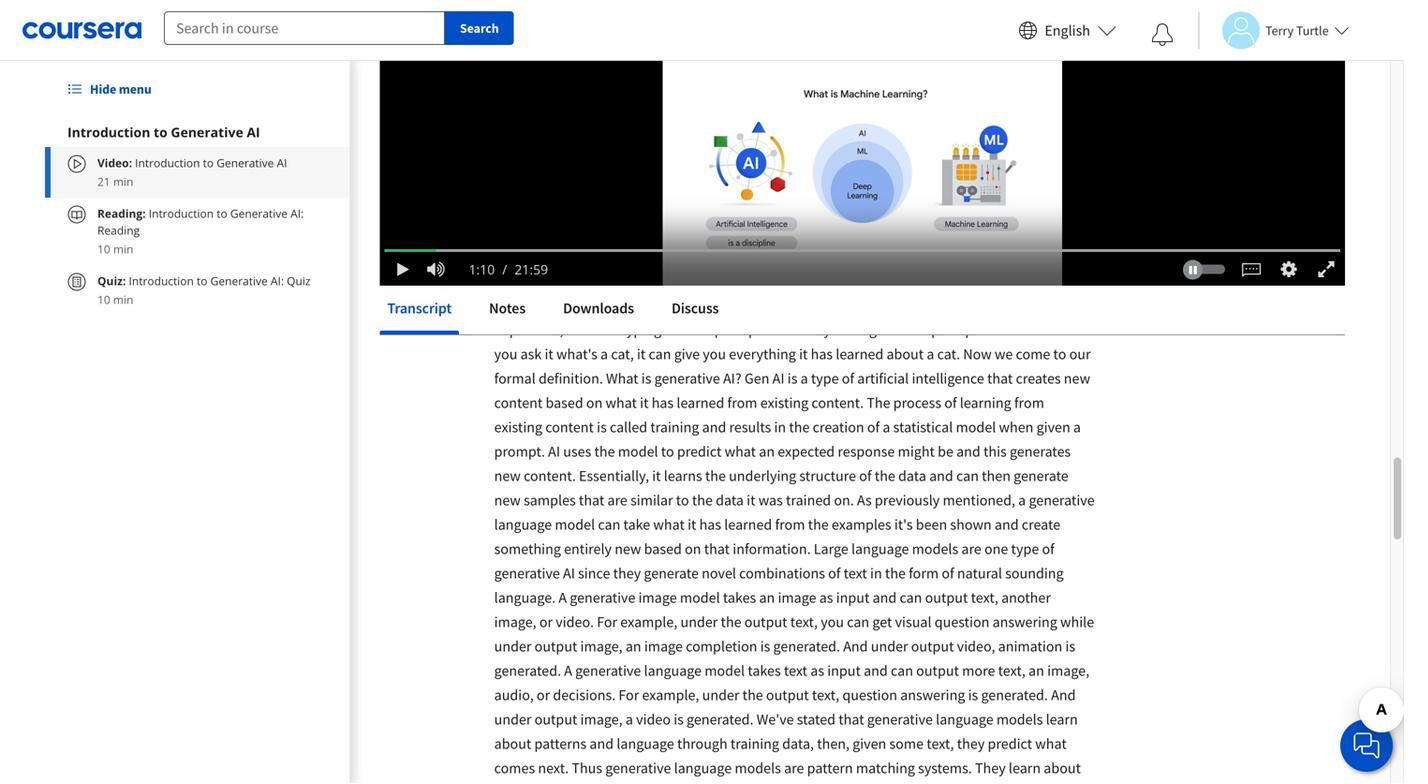 Task type: describe. For each thing, give the bounding box(es) containing it.
to neural networks to generative models.
[[762, 126, 1020, 144]]

of left cats
[[714, 199, 727, 217]]

can up entirely
[[598, 515, 621, 534]]

ingest very, very large data from the multiple sources button
[[494, 272, 1092, 315]]

for example, under the output text, question answering is generated.
[[619, 686, 1051, 705]]

then,
[[817, 735, 850, 753]]

is inside and under output image, a video is generated.
[[674, 710, 684, 729]]

we down could give the network pictures of cats and dogs button
[[667, 223, 685, 242]]

1 vertical spatial based
[[644, 540, 682, 558]]

the right learns at the bottom of the page
[[705, 467, 726, 485]]

you can get visual question answering button
[[821, 613, 1061, 632]]

systems.
[[918, 759, 972, 778]]

the up completion
[[721, 613, 742, 632]]

image, inside as input and can output text, another image, or video.
[[494, 613, 537, 632]]

language up video
[[644, 662, 702, 680]]

language down ingest
[[800, 296, 857, 315]]

content inside the process of learning from existing content
[[546, 418, 594, 437]]

generated. down animation
[[981, 686, 1048, 705]]

a inside the gen ai process is. the gen ai process can take training code, label data, and unlabeled data of all data types and build a foundation model.
[[783, 77, 790, 96]]

and down much
[[494, 77, 518, 96]]

given inside then, given some text, they predict what comes next.
[[853, 735, 887, 753]]

whether typing it into a prompt or verbally button
[[567, 320, 834, 339]]

since
[[578, 564, 610, 583]]

image down the since they generate novel combinations of text button
[[639, 588, 677, 607]]

1 minutes 10 seconds element
[[469, 260, 495, 278]]

under for is
[[494, 710, 532, 729]]

0 horizontal spatial in
[[520, 223, 532, 242]]

language down through
[[674, 759, 732, 778]]

while
[[1061, 613, 1095, 632]]

and under output video, animation is generated.
[[494, 637, 1076, 680]]

video
[[636, 710, 671, 729]]

menu
[[119, 81, 152, 97]]

what for expected
[[725, 442, 756, 461]]

combinations
[[739, 564, 825, 583]]

very
[[887, 272, 914, 290]]

1 vertical spatial take
[[624, 515, 650, 534]]

of inside large language models are one type of generative ai
[[1042, 540, 1055, 558]]

2 vertical spatial has
[[700, 515, 722, 534]]

data down essentially, it learns the underlying structure button
[[716, 491, 744, 510]]

away
[[536, 126, 568, 144]]

and down code
[[820, 174, 844, 193]]

language down video
[[617, 735, 674, 753]]

in the generative wave, we as users can generate our own content, whether it
[[520, 223, 1001, 242]]

what is generative ai? gen ai is a type of artificial intelligence
[[606, 369, 988, 388]]

language down question answering is generated. button
[[936, 710, 994, 729]]

the down legs,
[[582, 199, 603, 217]]

come inside we've come a long away from traditional programming
[[1056, 101, 1091, 120]]

gen
[[745, 369, 770, 388]]

that inside the we've stated that generative language models learn about patterns and language through training data,
[[839, 710, 864, 729]]

be for and
[[938, 442, 954, 461]]

neural inside in the wave of neural networks, we
[[983, 174, 1023, 193]]

itself.
[[982, 320, 1015, 339]]

the right across
[[588, 296, 609, 315]]

image down combinations
[[778, 588, 817, 607]]

existing inside the process of learning from existing content
[[494, 418, 543, 437]]

of inside in the wave of neural networks, we
[[967, 174, 980, 193]]

mute image
[[424, 260, 448, 279]]

of down large
[[828, 564, 841, 583]]

notes button
[[482, 286, 533, 331]]

generative inside the as previously mentioned, a generative language model
[[1029, 491, 1095, 510]]

1 vertical spatial answering
[[901, 686, 966, 705]]

structure
[[800, 467, 856, 485]]

this inside and ask is this a cat and it would predict a cat.
[[883, 199, 906, 217]]

full screen image
[[1315, 260, 1339, 279]]

models inside large language models are one type of generative ai
[[912, 540, 959, 558]]

the down networks
[[841, 150, 861, 169]]

data down might
[[899, 467, 927, 485]]

-
[[1044, 150, 1049, 169]]

we've stated that generative language models learn button
[[757, 710, 1078, 729]]

0 vertical spatial language
[[957, 247, 1018, 266]]

from inside the process of learning from existing content
[[1015, 394, 1045, 412]]

generative down about patterns and language through training data, button
[[606, 759, 671, 778]]

the down a generative language model takes text as input button
[[743, 686, 763, 705]]

models inside the we've stated that generative language models learn about patterns and language through training data,
[[997, 710, 1043, 729]]

we've for come
[[1016, 101, 1053, 120]]

1 into from the left
[[676, 320, 701, 339]]

and left results
[[702, 418, 726, 437]]

introduction to generative ai: reading
[[97, 206, 304, 238]]

asking
[[1044, 296, 1085, 315]]

is called training and results in the creation
[[597, 418, 868, 437]]

been shown and create something entirely new button
[[494, 515, 1061, 558]]

across the internet and build foundation language button
[[545, 296, 860, 315]]

0 vertical spatial as
[[688, 223, 702, 242]]

when inside so when you ask it what's a cat, it
[[1037, 320, 1072, 339]]

then inside the foundation model can then generate new content.
[[494, 101, 523, 120]]

1 10 from the top
[[97, 241, 110, 257]]

generative up the distinguishing
[[898, 126, 964, 144]]

in the generative wave, we as users button
[[520, 223, 741, 242]]

pathways
[[894, 247, 954, 266]]

model,
[[1021, 247, 1064, 266]]

traditional inside "in traditional programming, we used"
[[494, 150, 560, 169]]

yarn
[[789, 174, 817, 193]]

one
[[985, 540, 1009, 558]]

for inside or lamda, language model for dialogue applications,
[[650, 272, 667, 290]]

input inside as input and can output text, another image, or video.
[[836, 588, 870, 607]]

coursera image
[[22, 15, 141, 45]]

or inside and can output more text, an image, audio, or decisions.
[[537, 686, 550, 705]]

we inside the models we can use simply by asking a question,
[[910, 296, 928, 315]]

to inside quiz: introduction to generative ai: quiz 10 min
[[197, 273, 208, 289]]

can give you everything it has learned about a cat.
[[649, 345, 964, 364]]

Search in course text field
[[164, 11, 445, 45]]

models.
[[967, 126, 1017, 144]]

0 vertical spatial whether
[[935, 223, 987, 242]]

now we come to our formal definition.
[[494, 345, 1091, 388]]

the up essentially,
[[595, 442, 615, 461]]

as input and can output text, another image, or video. button
[[494, 588, 1051, 632]]

to neural networks to generative models. button
[[762, 126, 1020, 144]]

video: introduction to generative ai 21 min
[[97, 155, 287, 189]]

and down is.
[[720, 77, 744, 96]]

under down a generative language model takes text as input
[[702, 686, 740, 705]]

a for a generative image model takes an image
[[559, 588, 567, 607]]

0 vertical spatial in
[[774, 418, 786, 437]]

could
[[516, 199, 550, 217]]

under down a generative image model takes an image button
[[681, 613, 718, 632]]

related lecture content tabs tab list
[[380, 286, 1346, 335]]

1 horizontal spatial on
[[685, 540, 701, 558]]

the inside ingest very, very large data from the multiple sources
[[1015, 272, 1036, 290]]

learning
[[960, 394, 1012, 412]]

and down dialogue
[[665, 296, 689, 315]]

a for a generative language model takes text as input
[[564, 662, 573, 680]]

chat with us image
[[1352, 731, 1382, 761]]

across the internet and build foundation language
[[545, 296, 860, 315]]

of left artificial
[[842, 369, 855, 388]]

0 horizontal spatial type
[[811, 369, 839, 388]]

or lamda, language model for dialogue applications, button
[[494, 247, 1080, 290]]

text, inside be text, images, audio, video, et cetera, for example
[[1020, 223, 1047, 242]]

can left get
[[847, 613, 870, 632]]

2 horizontal spatial has
[[811, 345, 833, 364]]

model inside the foundation model can then generate new content.
[[1012, 77, 1052, 96]]

and build a foundation model. button
[[720, 77, 912, 96]]

the down response
[[875, 467, 896, 485]]

the down could
[[535, 223, 556, 242]]

data down robust
[[588, 77, 615, 96]]

generate down dogs
[[767, 223, 822, 242]]

for for distinguishing
[[898, 150, 916, 169]]

1 horizontal spatial existing
[[761, 394, 809, 412]]

that up the novel
[[704, 540, 730, 558]]

0 horizontal spatial process
[[677, 52, 725, 71]]

come inside now we come to our formal definition.
[[1016, 345, 1051, 364]]

give for can
[[674, 345, 700, 364]]

the inside the type, animal; legs, four; ears, two; fur, yes;
[[1052, 150, 1072, 169]]

question,
[[505, 320, 564, 339]]

example inside we use this example to show you how much more robust
[[930, 28, 984, 47]]

generative inside large language models are one type of generative ai
[[494, 564, 560, 583]]

1 vertical spatial text
[[784, 662, 808, 680]]

and ask is this a cat and it would predict a cat.
[[494, 199, 1078, 242]]

1 vertical spatial for example, under the output text, button
[[619, 686, 843, 705]]

min inside video: introduction to generative ai 21 min
[[113, 174, 133, 189]]

that inside essentially, it learns the underlying structure of the data and can then generate new samples that are similar to the data it was trained on.
[[579, 491, 605, 510]]

output up the we've stated that generative language models learn about patterns and language through training data,
[[766, 686, 809, 705]]

can up what is generative ai? 'button'
[[649, 345, 671, 364]]

about for patterns
[[494, 735, 532, 753]]

decisions.
[[553, 686, 616, 705]]

ai uses the model to predict what an expected response might
[[548, 442, 938, 461]]

you left get
[[821, 613, 844, 632]]

essentially, it learns the underlying structure of the data and can then generate new samples that are similar to the data it was trained on.
[[494, 467, 1069, 510]]

under for generated.
[[871, 637, 908, 656]]

quiz
[[287, 273, 311, 289]]

1 horizontal spatial cat.
[[938, 345, 961, 364]]

model inside the as previously mentioned, a generative language model
[[555, 515, 595, 534]]

0 vertical spatial they
[[613, 564, 641, 583]]

1 gen from the left
[[636, 52, 659, 71]]

fur,
[[707, 174, 728, 193]]

distinguishing
[[919, 150, 1007, 169]]

yes;
[[731, 174, 755, 193]]

1 vertical spatial training
[[651, 418, 699, 437]]

and inside essentially, it learns the underlying structure of the data and can then generate new samples that are similar to the data it was trained on.
[[930, 467, 954, 485]]

simply
[[981, 296, 1023, 315]]

an inside and can output more text, an image, audio, or decisions.
[[1029, 662, 1045, 680]]

from inside ingest very, very large data from the multiple sources
[[982, 272, 1012, 290]]

1 horizontal spatial answering
[[993, 613, 1058, 632]]

0 horizontal spatial question
[[843, 686, 898, 705]]

21:59
[[515, 260, 548, 278]]

you down whether typing it into a prompt or verbally button
[[703, 345, 726, 364]]

the up the "expected"
[[789, 418, 810, 437]]

take inside the gen ai process is. the gen ai process can take training code, label data, and unlabeled data of all data types and build a foundation model.
[[889, 52, 916, 71]]

content. inside be and this generates new content.
[[524, 467, 576, 485]]

we inside in the wave of neural networks, we
[[494, 199, 513, 217]]

talking into the prompt itself. button
[[834, 320, 1018, 339]]

2 vertical spatial learned
[[725, 515, 772, 534]]

the down large on the right top of page
[[908, 320, 929, 339]]

have
[[726, 150, 756, 169]]

data right all
[[652, 77, 680, 96]]

1 vertical spatial content.
[[812, 394, 864, 412]]

1 vertical spatial build
[[692, 296, 724, 315]]

in for in traditional programming, we used
[[1020, 126, 1032, 144]]

animal;
[[529, 174, 576, 193]]

types
[[683, 77, 717, 96]]

output inside and under output video, animation is generated.
[[911, 637, 954, 656]]

2 vertical spatial as
[[811, 662, 825, 680]]

essentially, it learns the underlying structure button
[[579, 467, 859, 485]]

reading:
[[97, 206, 149, 221]]

what
[[606, 369, 639, 388]]

text, inside as input and can output text, another image, or video.
[[971, 588, 999, 607]]

transcript button
[[380, 286, 459, 331]]

learn inside the we've stated that generative language models learn about patterns and language through training data,
[[1046, 710, 1078, 729]]

or inside or lamda, language model for dialogue applications,
[[1067, 247, 1080, 266]]

output inside and can output more text, an image, audio, or decisions.
[[917, 662, 959, 680]]

content inside that creates new content based on what it has
[[494, 394, 543, 412]]

the foundation model can then generate new content. button
[[494, 77, 1077, 120]]

0 vertical spatial learned
[[836, 345, 884, 364]]

ingest very, very large data from the multiple sources
[[494, 272, 1092, 315]]

similar
[[631, 491, 673, 510]]

this for be
[[984, 442, 1007, 461]]

0 horizontal spatial whether
[[567, 320, 619, 339]]

and inside and can output more text, an image, audio, or decisions.
[[864, 662, 888, 680]]

in the form of natural sounding language. button
[[494, 564, 1064, 607]]

creation
[[813, 418, 865, 437]]

then inside essentially, it learns the underlying structure of the data and can then generate new samples that are similar to the data it was trained on.
[[982, 467, 1011, 485]]

language inside the as previously mentioned, a generative language model
[[494, 515, 552, 534]]

output down in the form of natural sounding language. 'button'
[[745, 613, 788, 632]]

new inside the foundation model can then generate new content.
[[584, 101, 611, 120]]

language.
[[494, 588, 556, 607]]

image, inside and under output image, a video is generated.
[[581, 710, 623, 729]]

generates
[[1010, 442, 1071, 461]]

2 gen from the left
[[772, 52, 795, 71]]

ai: inside introduction to generative ai: reading
[[291, 206, 304, 221]]

so
[[1018, 320, 1034, 339]]

2 into from the left
[[880, 320, 905, 339]]

legs,
[[579, 174, 608, 193]]

since they generate novel combinations of text button
[[578, 564, 871, 583]]

animation
[[999, 637, 1063, 656]]

image, inside while under output image, an image completion is generated.
[[581, 637, 623, 656]]

they learn about
[[494, 759, 1081, 783]]

1 vertical spatial input
[[828, 662, 861, 680]]

type inside large language models are one type of generative ai
[[1012, 540, 1039, 558]]

image inside while under output image, an image completion is generated.
[[645, 637, 683, 656]]

output inside while under output image, an image completion is generated.
[[535, 637, 578, 656]]

can take what it has learned from the examples it's button
[[598, 515, 916, 534]]

ai?
[[723, 369, 742, 388]]

through
[[677, 735, 728, 753]]

give for could
[[553, 199, 579, 217]]

from up information.
[[775, 515, 805, 534]]

images, inside be text, images, audio, video, et cetera, for example
[[494, 247, 543, 266]]

predict inside and ask is this a cat and it would predict a cat.
[[1023, 199, 1067, 217]]

ingest
[[813, 272, 851, 290]]

1 horizontal spatial et
[[955, 101, 968, 120]]

generated. inside and under output video, animation is generated.
[[494, 662, 561, 680]]

new inside be and this generates new content.
[[494, 467, 521, 485]]

from up results
[[728, 394, 758, 412]]

applications,
[[729, 272, 810, 290]]

1 vertical spatial code,
[[783, 101, 817, 120]]

1 prompt from the left
[[715, 320, 762, 339]]

generative down network
[[559, 223, 625, 242]]

new inside been shown and create something entirely new
[[615, 540, 641, 558]]

introduction inside quiz: introduction to generative ai: quiz 10 min
[[129, 273, 194, 289]]

can inside the gen ai process is. the gen ai process can take training code, label data, and unlabeled data of all data types and build a foundation model.
[[864, 52, 886, 71]]

generate inside essentially, it learns the underlying structure of the data and can then generate new samples that are similar to the data it was trained on.
[[1014, 467, 1069, 485]]

0 vertical spatial neural
[[778, 126, 818, 144]]

new inside that creates new content based on what it has
[[1064, 369, 1091, 388]]

stated
[[797, 710, 836, 729]]

generative inside the we've stated that generative language models learn about patterns and language through training data,
[[867, 710, 933, 729]]

1 horizontal spatial text
[[844, 564, 868, 583]]

for for for example, text, code, images, audio, video, et cetera.
[[669, 101, 689, 120]]

generative inside introduction to generative ai: reading
[[230, 206, 288, 221]]

0 vertical spatial for example, under the output text, button
[[597, 613, 821, 632]]

formal
[[494, 369, 536, 388]]

internet
[[612, 296, 662, 315]]

generative left ai?
[[655, 369, 720, 388]]

downloads button
[[556, 286, 642, 331]]

1 horizontal spatial are
[[784, 759, 804, 778]]

mentioned,
[[943, 491, 1016, 510]]

ask inside and ask is this a cat and it would predict a cat.
[[846, 199, 867, 217]]

in traditional programming, we used button
[[494, 126, 1032, 169]]

novel
[[702, 564, 736, 583]]

example, for for example, under the output text, you can get visual question answering
[[621, 613, 678, 632]]

show notifications image
[[1152, 23, 1174, 46]]



Task type: vqa. For each thing, say whether or not it's contained in the screenshot.
the bottommost the et
yes



Task type: locate. For each thing, give the bounding box(es) containing it.
1 horizontal spatial in
[[893, 174, 905, 193]]

1 horizontal spatial for
[[619, 686, 639, 705]]

underlying
[[729, 467, 797, 485]]

audio, left decisions.
[[494, 686, 534, 705]]

they right since
[[613, 564, 641, 583]]

given up generates
[[1037, 418, 1071, 437]]

2 vertical spatial about
[[1044, 759, 1081, 778]]

in
[[1020, 126, 1032, 144], [893, 174, 905, 193], [520, 223, 532, 242]]

they learn about button
[[494, 759, 1081, 783]]

on.
[[834, 491, 854, 510]]

give
[[553, 199, 579, 217], [674, 345, 700, 364]]

generative down introduction to generative ai dropdown button
[[217, 155, 274, 171]]

can inside essentially, it learns the underlying structure of the data and can then generate new samples that are similar to the data it was trained on.
[[957, 467, 979, 485]]

foundation inside the gen ai process is. the gen ai process can take training code, label data, and unlabeled data of all data types and build a foundation model.
[[793, 77, 863, 96]]

example, down a generative image model takes an image button
[[621, 613, 678, 632]]

and inside the we've stated that generative language models learn about patterns and language through training data,
[[590, 735, 614, 753]]

introduction
[[67, 123, 150, 141], [135, 155, 200, 171], [149, 206, 214, 221], [129, 273, 194, 289]]

was
[[759, 491, 783, 510]]

the for foundation
[[912, 77, 936, 96]]

under inside and under output video, animation is generated.
[[871, 637, 908, 656]]

based inside that creates new content based on what it has
[[546, 394, 583, 412]]

it inside that creates new content based on what it has
[[640, 394, 649, 412]]

1 horizontal spatial more
[[962, 662, 995, 680]]

use inside the models we can use simply by asking a question,
[[956, 296, 978, 315]]

about for a
[[887, 345, 924, 364]]

of inside in the form of natural sounding language.
[[942, 564, 955, 583]]

code, down and build a foundation model. 'button'
[[783, 101, 817, 120]]

under down get
[[871, 637, 908, 656]]

ask inside so when you ask it what's a cat, it
[[521, 345, 542, 364]]

and up of the data and can then generate button at the bottom right of the page
[[957, 442, 981, 461]]

0 horizontal spatial has
[[652, 394, 674, 412]]

the for process
[[867, 394, 891, 412]]

as up for example, under the output text, question answering is generated. on the bottom
[[811, 662, 825, 680]]

language
[[800, 296, 857, 315], [494, 515, 552, 534], [852, 540, 909, 558], [644, 662, 702, 680], [936, 710, 994, 729], [617, 735, 674, 753], [674, 759, 732, 778]]

completion
[[686, 637, 758, 656]]

more inside and can output more text, an image, audio, or decisions.
[[962, 662, 995, 680]]

this inside we use this example to show you how much more robust
[[904, 28, 927, 47]]

3 min from the top
[[113, 292, 133, 307]]

1 vertical spatial existing
[[494, 418, 543, 437]]

is
[[870, 199, 880, 217], [642, 369, 652, 388], [788, 369, 798, 388], [597, 418, 607, 437], [761, 637, 771, 656], [1066, 637, 1076, 656], [969, 686, 978, 705], [674, 710, 684, 729]]

1 vertical spatial this
[[883, 199, 906, 217]]

generated. inside while under output image, an image completion is generated.
[[774, 637, 841, 656]]

of inside the gen ai process is. the gen ai process can take training code, label data, and unlabeled data of all data types and build a foundation model.
[[618, 77, 631, 96]]

on inside that creates new content based on what it has
[[586, 394, 603, 412]]

training inside the gen ai process is. the gen ai process can take training code, label data, and unlabeled data of all data types and build a foundation model.
[[919, 52, 968, 71]]

generative inside video: introduction to generative ai 21 min
[[217, 155, 274, 171]]

whether
[[935, 223, 987, 242], [567, 320, 619, 339]]

under inside while under output image, an image completion is generated.
[[494, 637, 532, 656]]

of a statistical model when given a prompt. button
[[494, 418, 1081, 461]]

to inside now we come to our formal definition.
[[1054, 345, 1067, 364]]

that up learning
[[988, 369, 1013, 388]]

1 horizontal spatial type
[[1012, 540, 1039, 558]]

that
[[988, 369, 1013, 388], [579, 491, 605, 510], [704, 540, 730, 558], [839, 710, 864, 729]]

0 horizontal spatial the
[[745, 52, 769, 71]]

0 vertical spatial takes
[[723, 588, 756, 607]]

can inside and can output more text, an image, audio, or decisions.
[[891, 662, 914, 680]]

for example, under the output text, button up completion
[[597, 613, 821, 632]]

is inside and ask is this a cat and it would predict a cat.
[[870, 199, 880, 217]]

might
[[898, 442, 935, 461]]

model.
[[866, 77, 909, 96]]

image, down animation
[[1048, 662, 1090, 680]]

to inside essentially, it learns the underlying structure of the data and can then generate new samples that are similar to the data it was trained on.
[[676, 491, 689, 510]]

are inside large language models are one type of generative ai
[[962, 540, 982, 558]]

1 vertical spatial et
[[629, 247, 642, 266]]

0 vertical spatial type
[[811, 369, 839, 388]]

content. inside the foundation model can then generate new content.
[[614, 101, 666, 120]]

a
[[783, 77, 790, 96], [494, 126, 502, 144], [1010, 150, 1018, 169], [909, 199, 917, 217], [1070, 199, 1078, 217], [494, 320, 502, 339], [704, 320, 712, 339], [601, 345, 608, 364], [927, 345, 935, 364], [801, 369, 808, 388], [883, 418, 891, 437], [1074, 418, 1081, 437], [1019, 491, 1026, 510], [626, 710, 633, 729]]

cetera.
[[971, 101, 1013, 120]]

generated. inside and under output image, a video is generated.
[[687, 710, 754, 729]]

1 horizontal spatial our
[[1070, 345, 1091, 364]]

model up entirely
[[555, 515, 595, 534]]

1 horizontal spatial audio,
[[546, 247, 585, 266]]

new left samples
[[494, 491, 521, 510]]

1 horizontal spatial content.
[[614, 101, 666, 120]]

1 horizontal spatial traditional
[[604, 126, 670, 144]]

and down likes yarn and catnip. at the right
[[819, 199, 843, 217]]

we up ears,
[[656, 150, 674, 169]]

we've right cetera.
[[1016, 101, 1053, 120]]

in inside in the form of natural sounding language.
[[871, 564, 882, 583]]

about inside the we've stated that generative language models learn about patterns and language through training data,
[[494, 735, 532, 753]]

language inside or lamda, language model for dialogue applications,
[[544, 272, 605, 290]]

model down the novel
[[680, 588, 720, 607]]

model for a generative language model takes text as input
[[705, 662, 745, 680]]

be right might
[[938, 442, 954, 461]]

much
[[494, 52, 530, 71]]

build inside the gen ai process is. the gen ai process can take training code, label data, and unlabeled data of all data types and build a foundation model.
[[747, 77, 780, 96]]

0 vertical spatial and
[[843, 637, 868, 656]]

use
[[879, 28, 901, 47], [956, 296, 978, 315]]

0 horizontal spatial be
[[938, 442, 954, 461]]

example, for for example, under the output text, question answering is generated.
[[642, 686, 699, 705]]

of inside of a statistical model when given a prompt.
[[868, 418, 880, 437]]

neural
[[778, 126, 818, 144], [983, 174, 1023, 193]]

video, inside be text, images, audio, video, et cetera, for example
[[588, 247, 626, 266]]

in down could
[[520, 223, 532, 242]]

audio, inside be text, images, audio, video, et cetera, for example
[[546, 247, 585, 266]]

output up patterns
[[535, 710, 578, 729]]

natural
[[958, 564, 1003, 583]]

ai: inside quiz: introduction to generative ai: quiz 10 min
[[271, 273, 284, 289]]

learned from existing content. button
[[677, 394, 867, 412]]

1 vertical spatial for
[[690, 247, 708, 266]]

in down to have to hard code the rules for distinguishing a cat--
[[893, 174, 905, 193]]

0 horizontal spatial ai:
[[271, 273, 284, 289]]

thus generative language models are pattern matching systems. button
[[572, 759, 975, 778]]

1 vertical spatial our
[[1070, 345, 1091, 364]]

1 horizontal spatial gen
[[772, 52, 795, 71]]

question
[[935, 613, 990, 632], [843, 686, 898, 705]]

the down artificial
[[867, 394, 891, 412]]

for up dialogue
[[690, 247, 708, 266]]

can inside the foundation model can then generate new content.
[[1055, 77, 1077, 96]]

turtle
[[1297, 22, 1329, 39]]

when up generates
[[999, 418, 1034, 437]]

1 vertical spatial language
[[544, 272, 605, 290]]

1 vertical spatial we've
[[757, 710, 794, 729]]

2 10 from the top
[[97, 292, 110, 307]]

learned up based on that information. button
[[725, 515, 772, 534]]

you inside so when you ask it what's a cat, it
[[494, 345, 518, 364]]

content up 'uses'
[[546, 418, 594, 437]]

uses
[[563, 442, 592, 461]]

use right we at the right of page
[[879, 28, 901, 47]]

we've come a long away from traditional programming button
[[494, 101, 1091, 144]]

quiz:
[[97, 273, 126, 289]]

to inside introduction to generative ai dropdown button
[[154, 123, 168, 141]]

under
[[681, 613, 718, 632], [494, 637, 532, 656], [871, 637, 908, 656], [702, 686, 740, 705], [494, 710, 532, 729]]

the down "the gen ai process can take training code, label data," button
[[912, 77, 936, 96]]

0 horizontal spatial language
[[544, 272, 605, 290]]

what for has
[[606, 394, 637, 412]]

use inside we use this example to show you how much more robust
[[879, 28, 901, 47]]

is.
[[728, 52, 742, 71]]

takes for text
[[748, 662, 781, 680]]

generate up a generative image model takes an image
[[644, 564, 699, 583]]

1 min from the top
[[113, 174, 133, 189]]

takes for an
[[723, 588, 756, 607]]

more up unlabeled
[[533, 52, 566, 71]]

has down what is generative ai? 'button'
[[652, 394, 674, 412]]

a inside the models we can use simply by asking a question,
[[494, 320, 502, 339]]

search button
[[445, 11, 514, 45]]

0 vertical spatial when
[[1037, 320, 1072, 339]]

build up we've come a long away from traditional programming button
[[747, 77, 780, 96]]

1 horizontal spatial into
[[880, 320, 905, 339]]

learned down what is generative ai? 'button'
[[677, 394, 725, 412]]

a up decisions.
[[564, 662, 573, 680]]

prompt
[[715, 320, 762, 339], [932, 320, 979, 339]]

can inside the models we can use simply by asking a question,
[[931, 296, 953, 315]]

of inside essentially, it learns the underlying structure of the data and can then generate new samples that are similar to the data it was trained on.
[[859, 467, 872, 485]]

0 vertical spatial for
[[898, 150, 916, 169]]

we've up then, given some text, they predict what comes next.
[[757, 710, 794, 729]]

0 horizontal spatial our
[[825, 223, 846, 242]]

for for for example, under the output text, you can get visual question answering
[[597, 613, 618, 632]]

for for for example, under the output text, question answering is generated.
[[619, 686, 639, 705]]

language up across
[[544, 272, 605, 290]]

now we come to our formal definition. button
[[494, 345, 1091, 388]]

text,
[[753, 101, 780, 120], [1020, 223, 1047, 242], [971, 588, 999, 607], [791, 613, 818, 632], [998, 662, 1026, 680], [812, 686, 840, 705], [927, 735, 954, 753]]

et inside be text, images, audio, video, et cetera, for example
[[629, 247, 642, 266]]

2 horizontal spatial content.
[[812, 394, 864, 412]]

can generate our own content, whether it button
[[741, 223, 1001, 242]]

1 horizontal spatial the
[[867, 394, 891, 412]]

0 horizontal spatial we've
[[757, 710, 794, 729]]

example, for for example, text, code, images, audio, video, et cetera.
[[692, 101, 750, 120]]

text, inside and can output more text, an image, audio, or decisions.
[[998, 662, 1026, 680]]

how
[[1065, 28, 1092, 47]]

can inside as input and can output text, another image, or video.
[[900, 588, 922, 607]]

a inside we've come a long away from traditional programming
[[494, 126, 502, 144]]

in for in the wave of neural networks, we
[[893, 174, 905, 193]]

what inside that creates new content based on what it has
[[606, 394, 637, 412]]

1 vertical spatial 10
[[97, 292, 110, 307]]

the up by
[[1015, 272, 1036, 290]]

1 horizontal spatial be
[[1001, 223, 1017, 242]]

min inside quiz: introduction to generative ai: quiz 10 min
[[113, 292, 133, 307]]

show
[[1003, 28, 1036, 47]]

learn right the they
[[1009, 759, 1041, 778]]

2 horizontal spatial process
[[894, 394, 942, 412]]

previously
[[875, 491, 940, 510]]

generative
[[898, 126, 964, 144], [559, 223, 625, 242], [655, 369, 720, 388], [1029, 491, 1095, 510], [494, 564, 560, 583], [570, 588, 636, 607], [575, 662, 641, 680], [867, 710, 933, 729], [606, 759, 671, 778]]

introduction down introduction to generative ai
[[135, 155, 200, 171]]

from inside we've come a long away from traditional programming
[[571, 126, 601, 144]]

be and this generates new content. button
[[494, 442, 1071, 485]]

of right wave
[[967, 174, 980, 193]]

networks,
[[1026, 174, 1088, 193]]

and unlabeled data of all data types button
[[494, 77, 720, 96]]

this for we
[[904, 28, 927, 47]]

and inside been shown and create something entirely new
[[995, 515, 1019, 534]]

0 horizontal spatial et
[[629, 247, 642, 266]]

for down types
[[669, 101, 689, 120]]

and for and under output image, a video is generated.
[[1051, 686, 1076, 705]]

0 horizontal spatial text
[[784, 662, 808, 680]]

everything
[[729, 345, 796, 364]]

video, inside and under output video, animation is generated.
[[957, 637, 996, 656]]

1 horizontal spatial ai:
[[291, 206, 304, 221]]

1 vertical spatial the
[[912, 77, 936, 96]]

likes yarn and catnip. button
[[758, 174, 893, 193]]

the inside the gen ai process is. the gen ai process can take training code, label data, and unlabeled data of all data types and build a foundation model.
[[745, 52, 769, 71]]

be inside be text, images, audio, video, et cetera, for example
[[1001, 223, 1017, 242]]

creates
[[1016, 369, 1061, 388]]

1 vertical spatial about
[[494, 735, 532, 753]]

discuss button
[[664, 286, 727, 331]]

video:
[[97, 155, 132, 171]]

the foundation model can then generate new content.
[[494, 77, 1077, 120]]

we down itself.
[[995, 345, 1013, 364]]

1 vertical spatial neural
[[983, 174, 1023, 193]]

a inside and under output image, a video is generated.
[[626, 710, 633, 729]]

0 vertical spatial are
[[608, 491, 628, 510]]

1 horizontal spatial question
[[935, 613, 990, 632]]

0 horizontal spatial when
[[999, 418, 1034, 437]]

generative up decisions.
[[575, 662, 641, 680]]

and can output more text, an image, audio, or decisions. button
[[494, 662, 1090, 705]]

0 horizontal spatial come
[[1016, 345, 1051, 364]]

1 horizontal spatial and
[[1051, 686, 1076, 705]]

1 horizontal spatial language
[[957, 247, 1018, 266]]

2 prompt from the left
[[932, 320, 979, 339]]

our inside now we come to our formal definition.
[[1070, 345, 1091, 364]]

0 horizontal spatial given
[[853, 735, 887, 753]]

process up statistical
[[894, 394, 942, 412]]

has up based on that information. button
[[700, 515, 722, 534]]

0 horizontal spatial prompt
[[715, 320, 762, 339]]

21 minutes 59 seconds element
[[515, 260, 548, 278]]

play image
[[394, 262, 413, 277]]

1 horizontal spatial example
[[930, 28, 984, 47]]

generative down since
[[570, 588, 636, 607]]

this up content, on the top right of the page
[[883, 199, 906, 217]]

expected
[[778, 442, 835, 461]]

model for a generative image model takes an image
[[680, 588, 720, 607]]

has inside that creates new content based on what it has
[[652, 394, 674, 412]]

in up cat-
[[1020, 126, 1032, 144]]

a inside the as previously mentioned, a generative language model
[[1019, 491, 1026, 510]]

ai:
[[291, 206, 304, 221], [271, 273, 284, 289]]

of down response
[[859, 467, 872, 485]]

1 vertical spatial are
[[962, 540, 982, 558]]

model for of a statistical model when given a prompt.
[[956, 418, 996, 437]]

into down discuss
[[676, 320, 701, 339]]

under for completion
[[494, 637, 532, 656]]

2 horizontal spatial training
[[919, 52, 968, 71]]

or
[[878, 247, 891, 266], [1067, 247, 1080, 266], [765, 320, 778, 339], [540, 613, 553, 632], [537, 686, 550, 705]]

we've inside we've come a long away from traditional programming
[[1016, 101, 1053, 120]]

ask up own
[[846, 199, 867, 217]]

predict up the they
[[988, 735, 1033, 753]]

1 vertical spatial a
[[564, 662, 573, 680]]

data
[[588, 77, 615, 96], [652, 77, 680, 96], [951, 272, 979, 290], [899, 467, 927, 485], [716, 491, 744, 510]]

for for example
[[690, 247, 708, 266]]

typing
[[622, 320, 662, 339]]

predict up learns at the bottom of the page
[[677, 442, 722, 461]]

more
[[533, 52, 566, 71], [962, 662, 995, 680]]

the process of learning from existing content button
[[494, 394, 1045, 437]]

they
[[613, 564, 641, 583], [957, 735, 985, 753]]

ai inside introduction to generative ai dropdown button
[[247, 123, 260, 141]]

generative up video: introduction to generative ai 21 min
[[171, 123, 243, 141]]

1 vertical spatial example,
[[621, 613, 678, 632]]

users
[[705, 223, 738, 242]]

matching
[[856, 759, 915, 778]]

ears,
[[643, 174, 673, 193]]

is inside while under output image, an image completion is generated.
[[761, 637, 771, 656]]

2 min from the top
[[113, 241, 133, 257]]

0 horizontal spatial into
[[676, 320, 701, 339]]

and
[[494, 77, 518, 96], [720, 77, 744, 96], [820, 174, 844, 193], [758, 199, 782, 217], [819, 199, 843, 217], [942, 199, 966, 217], [665, 296, 689, 315], [702, 418, 726, 437], [957, 442, 981, 461], [930, 467, 954, 485], [995, 515, 1019, 534], [873, 588, 897, 607], [864, 662, 888, 680], [590, 735, 614, 753]]

1 horizontal spatial given
[[1037, 418, 1071, 437]]

2 horizontal spatial for
[[898, 150, 916, 169]]

0 horizontal spatial in
[[774, 418, 786, 437]]

new down and unlabeled data of all data types button
[[584, 101, 611, 120]]

1 vertical spatial learned
[[677, 394, 725, 412]]

comes
[[494, 759, 535, 778]]

we've for stated
[[757, 710, 794, 729]]

can up mentioned,
[[957, 467, 979, 485]]

0 vertical spatial audio,
[[872, 101, 911, 120]]

new
[[584, 101, 611, 120], [1064, 369, 1091, 388], [494, 467, 521, 485], [494, 491, 521, 510], [615, 540, 641, 558]]

cat. inside and ask is this a cat and it would predict a cat.
[[494, 223, 517, 242]]

neural up would
[[983, 174, 1023, 193]]

takes
[[723, 588, 756, 607], [748, 662, 781, 680]]

2 vertical spatial predict
[[988, 735, 1033, 753]]

then, given some text, they predict what comes next.
[[494, 735, 1067, 778]]

1 horizontal spatial build
[[747, 77, 780, 96]]

0 vertical spatial more
[[533, 52, 566, 71]]

0 horizontal spatial training
[[651, 418, 699, 437]]

example up "the gen ai process can take training code, label data," button
[[930, 28, 984, 47]]

traditional up the programming,
[[604, 126, 670, 144]]

be for text,
[[1001, 223, 1017, 242]]

1 vertical spatial takes
[[748, 662, 781, 680]]

0 horizontal spatial then
[[494, 101, 523, 120]]

1 horizontal spatial then
[[982, 467, 1011, 485]]

to inside video: introduction to generative ai 21 min
[[203, 155, 214, 171]]

you
[[1039, 28, 1062, 47], [494, 345, 518, 364], [703, 345, 726, 364], [821, 613, 844, 632]]

form
[[909, 564, 939, 583]]

and down likes
[[758, 199, 782, 217]]

they inside then, given some text, they predict what comes next.
[[957, 735, 985, 753]]

1 horizontal spatial they
[[957, 735, 985, 753]]

generative inside dropdown button
[[171, 123, 243, 141]]

and down might
[[930, 467, 954, 485]]

1 vertical spatial cat.
[[938, 345, 961, 364]]

the down trained
[[808, 515, 829, 534]]

learned from existing content.
[[677, 394, 867, 412]]

lamda,
[[494, 272, 541, 290]]

has down the verbally
[[811, 345, 833, 364]]

cat
[[920, 199, 939, 217]]

while under output image, an image completion is generated. button
[[494, 613, 1095, 656]]

is inside and under output video, animation is generated.
[[1066, 637, 1076, 656]]

content
[[494, 394, 543, 412], [546, 418, 594, 437]]

0 vertical spatial example,
[[692, 101, 750, 120]]

process
[[677, 52, 725, 71], [813, 52, 861, 71], [894, 394, 942, 412]]

text, inside then, given some text, they predict what comes next.
[[927, 735, 954, 753]]

that creates new content based on what it has
[[494, 369, 1091, 412]]

been
[[916, 515, 948, 534]]

1 horizontal spatial code,
[[971, 52, 1005, 71]]

and right cat
[[942, 199, 966, 217]]

model inside of a statistical model when given a prompt.
[[956, 418, 996, 437]]

of left all
[[618, 77, 631, 96]]

1 horizontal spatial whether
[[935, 223, 987, 242]]

more inside we use this example to show you how much more robust
[[533, 52, 566, 71]]

0 vertical spatial code,
[[971, 52, 1005, 71]]

0 vertical spatial the
[[745, 52, 769, 71]]

2 vertical spatial video,
[[957, 637, 996, 656]]

model down label
[[1012, 77, 1052, 96]]

a generative language model takes text as input button
[[564, 662, 864, 680]]

and for and under output video, animation is generated.
[[843, 637, 868, 656]]

in inside "in traditional programming, we used"
[[1020, 126, 1032, 144]]

video, up to neural networks to generative models. button
[[914, 101, 952, 120]]

0 vertical spatial video,
[[914, 101, 952, 120]]

whether down cat
[[935, 223, 987, 242]]

neural up hard
[[778, 126, 818, 144]]

model for ai uses the model to predict what an expected response might
[[618, 442, 658, 461]]

generate
[[526, 101, 581, 120], [767, 223, 822, 242], [1014, 467, 1069, 485], [644, 564, 699, 583]]

0 vertical spatial be
[[1001, 223, 1017, 242]]

output
[[925, 588, 968, 607], [745, 613, 788, 632], [535, 637, 578, 656], [911, 637, 954, 656], [917, 662, 959, 680], [766, 686, 809, 705], [535, 710, 578, 729]]

what for next.
[[1036, 735, 1067, 753]]

1 vertical spatial in
[[871, 564, 882, 583]]

and up one
[[995, 515, 1019, 534]]

more up question answering is generated. button
[[962, 662, 995, 680]]

can take what it has learned from the examples it's
[[598, 515, 916, 534]]

content. down all
[[614, 101, 666, 120]]

for right rules
[[898, 150, 916, 169]]

and inside be and this generates new content.
[[957, 442, 981, 461]]

given inside of a statistical model when given a prompt.
[[1037, 418, 1071, 437]]

predict for ai uses the model to predict what an expected response might
[[677, 442, 722, 461]]

we inside "in traditional programming, we used"
[[656, 150, 674, 169]]

content down formal
[[494, 394, 543, 412]]

0 vertical spatial predict
[[1023, 199, 1067, 217]]

the inside the process of learning from existing content
[[867, 394, 891, 412]]

multiple
[[1039, 272, 1092, 290]]

introduction to generative ai
[[67, 123, 260, 141]]

very,
[[854, 272, 884, 290]]

data,
[[1042, 52, 1074, 71], [783, 735, 814, 753]]

2 horizontal spatial video,
[[957, 637, 996, 656]]

they
[[975, 759, 1006, 778]]

use left the simply in the right top of the page
[[956, 296, 978, 315]]

1 horizontal spatial has
[[700, 515, 722, 534]]

take
[[889, 52, 916, 71], [624, 515, 650, 534]]

data, down how
[[1042, 52, 1074, 71]]

from
[[571, 126, 601, 144], [982, 272, 1012, 290], [728, 394, 758, 412], [1015, 394, 1045, 412], [775, 515, 805, 534]]

1 horizontal spatial process
[[813, 52, 861, 71]]

0 vertical spatial input
[[836, 588, 870, 607]]

1 horizontal spatial images,
[[820, 101, 869, 120]]

0 vertical spatial give
[[553, 199, 579, 217]]

learned down talking
[[836, 345, 884, 364]]

and down for example, under the output text, you can get visual question answering
[[843, 637, 868, 656]]

the up and unlabeled data of all data types button
[[613, 52, 633, 71]]

the right is.
[[745, 52, 769, 71]]

can down cats
[[741, 223, 764, 242]]

0 vertical spatial answering
[[993, 613, 1058, 632]]

0 horizontal spatial data,
[[783, 735, 814, 753]]

for inside be text, images, audio, video, et cetera, for example
[[690, 247, 708, 266]]

like
[[816, 247, 839, 266]]

predict for then, given some text, they predict what comes next.
[[988, 735, 1033, 753]]

foundation inside the foundation model can then generate new content.
[[939, 77, 1009, 96]]

example, up video
[[642, 686, 699, 705]]

1 vertical spatial on
[[685, 540, 701, 558]]

the inside in the form of natural sounding language.
[[885, 564, 906, 583]]

the down essentially, it learns the underlying structure button
[[692, 491, 713, 510]]

0 horizontal spatial ask
[[521, 345, 542, 364]]

1 horizontal spatial come
[[1056, 101, 1091, 120]]

own
[[849, 223, 876, 242]]

1 vertical spatial as
[[820, 588, 833, 607]]

ai uses the model to predict what an expected response might button
[[548, 442, 938, 461]]

a up video.
[[559, 588, 567, 607]]

image, down language.
[[494, 613, 537, 632]]

learn inside they learn about
[[1009, 759, 1041, 778]]

foundation down applications,
[[727, 296, 797, 315]]

the inside the gen ai process is. the gen ai process can take training code, label data, and unlabeled data of all data types and build a foundation model.
[[613, 52, 633, 71]]



